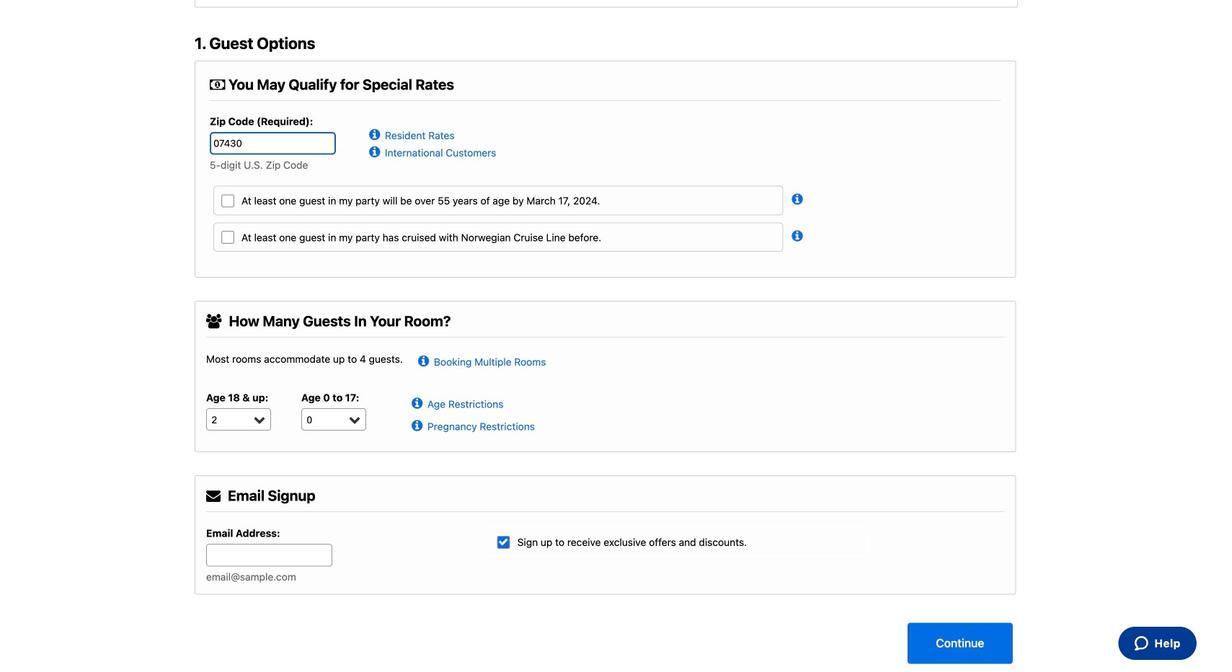 Task type: vqa. For each thing, say whether or not it's contained in the screenshot.
Free or Reduced Fares for 3rd & 4th Guests! View Itinerary 'link'
no



Task type: locate. For each thing, give the bounding box(es) containing it.
None email field
[[206, 544, 333, 567]]

group
[[210, 115, 1002, 123], [206, 392, 397, 441]]

0 vertical spatial group
[[210, 115, 1002, 123]]

info circle image
[[792, 190, 808, 204], [418, 352, 434, 366], [412, 417, 428, 431]]

None text field
[[210, 132, 336, 155]]

info circle image
[[369, 126, 385, 140], [369, 143, 385, 157], [792, 227, 808, 241], [412, 394, 428, 409]]

envelope image
[[206, 489, 221, 503]]

2 vertical spatial info circle image
[[412, 417, 428, 431]]



Task type: describe. For each thing, give the bounding box(es) containing it.
0 vertical spatial info circle image
[[792, 190, 808, 204]]

1 vertical spatial group
[[206, 392, 397, 441]]

money image
[[210, 78, 225, 92]]

users image
[[206, 314, 222, 329]]

1 vertical spatial info circle image
[[418, 352, 434, 366]]



